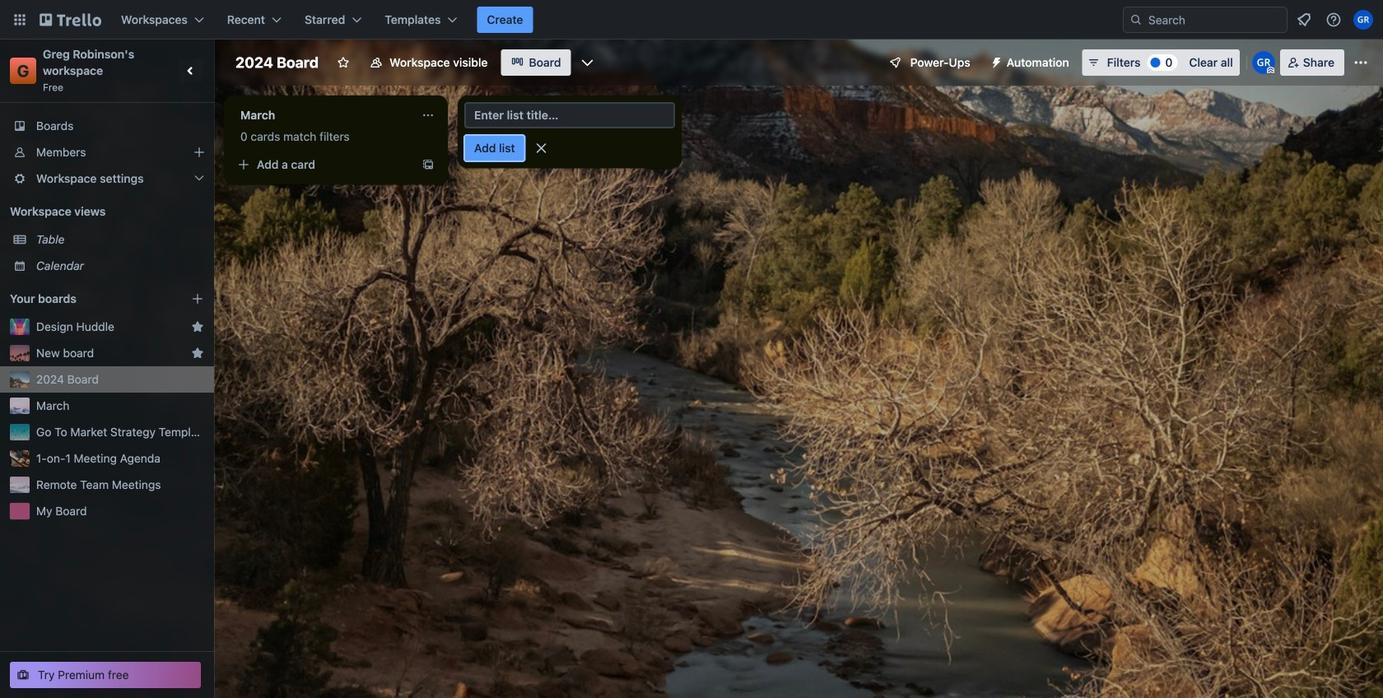 Task type: locate. For each thing, give the bounding box(es) containing it.
greg robinson (gregrobinson96) image down the search field
[[1252, 51, 1275, 74]]

0 vertical spatial greg robinson (gregrobinson96) image
[[1353, 10, 1373, 30]]

this member is an admin of this board. image
[[1267, 67, 1274, 74]]

0 vertical spatial starred icon image
[[191, 320, 204, 333]]

customize views image
[[579, 54, 596, 71]]

0 notifications image
[[1294, 10, 1314, 30]]

open information menu image
[[1325, 12, 1342, 28]]

back to home image
[[40, 7, 101, 33]]

1 vertical spatial starred icon image
[[191, 347, 204, 360]]

cancel list editing image
[[533, 140, 550, 156]]

Enter list title… text field
[[464, 102, 675, 128]]

your boards with 8 items element
[[10, 289, 166, 309]]

0 horizontal spatial greg robinson (gregrobinson96) image
[[1252, 51, 1275, 74]]

1 starred icon image from the top
[[191, 320, 204, 333]]

greg robinson (gregrobinson96) image
[[1353, 10, 1373, 30], [1252, 51, 1275, 74]]

greg robinson (gregrobinson96) image right the open information menu image
[[1353, 10, 1373, 30]]

starred icon image
[[191, 320, 204, 333], [191, 347, 204, 360]]

star or unstar board image
[[337, 56, 350, 69]]

None text field
[[231, 102, 415, 128]]



Task type: vqa. For each thing, say whether or not it's contained in the screenshot.
formatting corresponding to More formatting
no



Task type: describe. For each thing, give the bounding box(es) containing it.
Search field
[[1143, 8, 1287, 31]]

primary element
[[0, 0, 1383, 40]]

1 horizontal spatial greg robinson (gregrobinson96) image
[[1353, 10, 1373, 30]]

search image
[[1129, 13, 1143, 26]]

2 starred icon image from the top
[[191, 347, 204, 360]]

show menu image
[[1353, 54, 1369, 71]]

workspace navigation collapse icon image
[[179, 59, 203, 82]]

1 vertical spatial greg robinson (gregrobinson96) image
[[1252, 51, 1275, 74]]

create from template… image
[[421, 158, 435, 171]]

add board image
[[191, 292, 204, 305]]

Board name text field
[[227, 49, 327, 76]]

sm image
[[984, 49, 1007, 72]]



